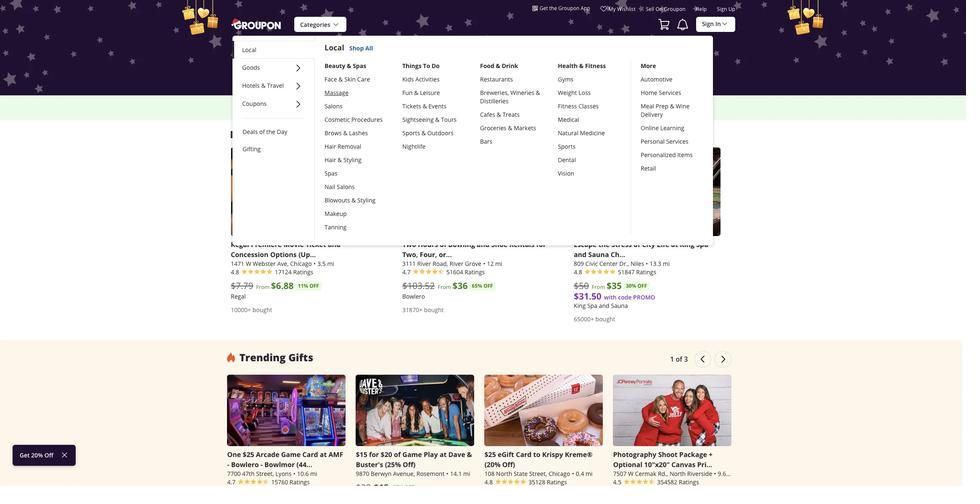 Task type: locate. For each thing, give the bounding box(es) containing it.
mi right 0.4
[[586, 471, 593, 479]]

save up travel, at the top of page
[[634, 100, 646, 107]]

ratings for $35
[[637, 268, 657, 276]]

10%
[[270, 100, 280, 107]]

& for groceries & markets
[[508, 124, 513, 132]]

1 search groupon search field from the top
[[332, 41, 635, 96]]

& left travel
[[261, 82, 266, 90]]

health & fitness link
[[558, 59, 626, 73]]

game left play
[[403, 451, 422, 460]]

1 card from the left
[[303, 451, 318, 460]]

& down sightseeing
[[422, 129, 426, 137]]

spa up 65000+ bought
[[588, 302, 598, 310]]

gifting
[[243, 145, 261, 153]]

of inside deals of the day link
[[259, 128, 265, 136]]

1 horizontal spatial card
[[516, 451, 532, 460]]

0 horizontal spatial groupon
[[486, 69, 511, 77]]

2 north from the left
[[670, 471, 686, 479]]

1 north from the left
[[497, 471, 513, 479]]

1 horizontal spatial w
[[629, 471, 634, 479]]

travel,
[[628, 108, 644, 116]]

chicago down krispy
[[549, 471, 571, 479]]

from for $35
[[592, 284, 606, 291]]

regal inside regal premiere movie ticket and concession options (up... 1471 w webster ave, chicago • 3.5 mi
[[231, 240, 249, 249]]

markets
[[514, 124, 537, 132]]

king inside escape the stress of city life at king spa and sauna ch... 809 civic center dr., niles • 13.3 mi
[[680, 240, 695, 249]]

home
[[655, 100, 670, 107]]

for for products,
[[590, 100, 597, 107]]

1 horizontal spatial sign
[[718, 5, 728, 12]]

2 vertical spatial the
[[599, 240, 610, 249]]

0 vertical spatial sports
[[403, 129, 420, 137]]

get inside get the groupon app button
[[540, 5, 548, 11]]

groceries
[[481, 124, 507, 132]]

hair down what's
[[325, 142, 336, 150]]

the inside categories element
[[267, 128, 276, 136]]

&
[[347, 62, 352, 70], [496, 62, 501, 70], [580, 62, 584, 70], [339, 75, 343, 83], [261, 82, 266, 90], [414, 89, 419, 97], [536, 89, 541, 97], [545, 100, 549, 107], [423, 102, 427, 110], [671, 102, 675, 110], [663, 108, 667, 116], [497, 110, 501, 118], [436, 116, 440, 124], [508, 124, 513, 132], [344, 129, 348, 137], [422, 129, 426, 137], [338, 156, 342, 164], [352, 196, 356, 204], [467, 451, 472, 460]]

2 hair from the top
[[325, 156, 336, 164]]

card inside one $25 arcade game card at amf - bowlero - bowlmor (44... 7700 47th street, lyons • 10.6 mi
[[303, 451, 318, 460]]

off right 10%
[[281, 100, 289, 107]]

regal up concession
[[231, 240, 249, 249]]

& left skin
[[339, 75, 343, 83]]

• inside the two hours of bowling and shoe rentals for two, four, or... 3111 river road, river grove • 12 mi
[[484, 260, 486, 268]]

0 horizontal spatial off)
[[403, 461, 416, 470]]

save inside holidays are here! save on gifts, activities, flowers & more.
[[465, 100, 477, 107]]

restaurants
[[481, 75, 513, 83]]

1 off from the left
[[310, 283, 319, 290]]

0 vertical spatial fitness
[[586, 62, 606, 70]]

1 horizontal spatial game
[[403, 451, 422, 460]]

& right fun
[[414, 89, 419, 97]]

kids
[[403, 75, 414, 83]]

and up 809
[[574, 250, 587, 260]]

1 horizontal spatial sports
[[558, 142, 576, 150]]

& for sightseeing & tours
[[436, 116, 440, 124]]

0 vertical spatial salons
[[325, 102, 343, 110]]

cosmetic procedures
[[325, 116, 383, 124]]

sports up nightlife
[[403, 129, 420, 137]]

more. down the gifts,
[[476, 108, 491, 116]]

1 horizontal spatial from
[[438, 284, 452, 291]]

• left 13.3
[[646, 260, 649, 268]]

from left "$6.88"
[[256, 284, 270, 291]]

king inside $31.50 with code promo king spa and sauna
[[574, 302, 586, 310]]

deals of the day
[[243, 128, 288, 136]]

kreme®
[[565, 451, 593, 460]]

and down the massage
[[337, 100, 347, 107]]

1 horizontal spatial off
[[484, 283, 494, 290]]

& for brows & lashes
[[344, 129, 348, 137]]

w down concession
[[246, 260, 251, 268]]

for inside the two hours of bowling and shoe rentals for two, four, or... 3111 river road, river grove • 12 mi
[[537, 240, 547, 249]]

local inside button
[[242, 46, 257, 54]]

services for personal services
[[667, 137, 689, 145]]

1 horizontal spatial promo
[[634, 294, 656, 302]]

• inside photography shoot package + optional 10"x20" canvas pri... 7507 w cermak rd., north riverside • 9.6 mi
[[715, 471, 717, 479]]

2 horizontal spatial groupon
[[665, 5, 686, 12]]

on for prep for thanksgiving! save on home decor, cleaning products, travel, florals & more.
[[647, 100, 654, 107]]

4.8 for $6.88
[[231, 268, 239, 276]]

and down with
[[599, 302, 610, 310]]

sign
[[718, 5, 728, 12], [703, 20, 715, 28]]

& right cafes at the top of page
[[497, 110, 501, 118]]

sell on groupon
[[646, 5, 686, 12]]

groupon for the
[[559, 5, 580, 11]]

1 vertical spatial the
[[267, 128, 276, 136]]

groupon inside sell on groupon link
[[665, 5, 686, 12]]

concession
[[231, 250, 269, 260]]

1 vertical spatial regal
[[231, 293, 246, 301]]

for inside $15 for $20 of game play at dave & buster's (25% off) 9870 berwyn avenue, rosemont • 14.1 mi
[[369, 451, 379, 460]]

1 street, from the left
[[256, 471, 274, 479]]

(up...
[[299, 250, 316, 260]]

& right brows
[[344, 129, 348, 137]]

& inside "link"
[[580, 62, 584, 70]]

0 vertical spatial sign
[[718, 5, 728, 12]]

vision
[[558, 169, 575, 177]]

1 horizontal spatial king
[[680, 240, 695, 249]]

4.8 down '1471'
[[231, 268, 239, 276]]

styling down removal
[[344, 156, 362, 164]]

mi inside escape the stress of city life at king spa and sauna ch... 809 civic center dr., niles • 13.3 mi
[[663, 260, 670, 268]]

0 vertical spatial for
[[590, 100, 597, 107]]

0 horizontal spatial king
[[574, 302, 586, 310]]

health
[[558, 62, 578, 70]]

salons up blowouts & styling
[[337, 183, 355, 191]]

0 vertical spatial services
[[659, 89, 682, 97]]

hair down hair removal on the top
[[325, 156, 336, 164]]

riverside
[[688, 471, 713, 479]]

off) down egift
[[503, 461, 516, 470]]

0 horizontal spatial off
[[45, 452, 53, 460]]

1 vertical spatial promo
[[634, 294, 656, 302]]

get for get 10% off activities, beauty, and more. promo
[[259, 100, 268, 107]]

from
[[256, 284, 270, 291], [438, 284, 452, 291], [592, 284, 606, 291]]

chicago inside $25 egift card to krispy kreme® (20% off) 108 north state street, chicago • 0.4 mi
[[549, 471, 571, 479]]

card
[[303, 451, 318, 460], [516, 451, 532, 460]]

more. down decor,
[[668, 108, 683, 116]]

off inside get 10% off activities, beauty, and more. promo
[[281, 100, 289, 107]]

0 vertical spatial promo
[[314, 108, 334, 116]]

at inside escape the stress of city life at king spa and sauna ch... 809 civic center dr., niles • 13.3 mi
[[672, 240, 679, 249]]

off for $6.88
[[310, 283, 319, 290]]

sign inside button
[[703, 20, 715, 28]]

1 horizontal spatial ratings
[[465, 268, 485, 276]]

food
[[481, 62, 495, 70]]

0 horizontal spatial bought
[[253, 306, 272, 314]]

2 $25 from the left
[[485, 451, 496, 460]]

of right $20 in the left bottom of the page
[[394, 451, 401, 460]]

2 game from the left
[[403, 451, 422, 460]]

categories element
[[233, 36, 714, 246]]

save for travel,
[[634, 100, 646, 107]]

0 vertical spatial styling
[[344, 156, 362, 164]]

chicago down (up...
[[290, 260, 312, 268]]

mi right 10.6
[[311, 471, 318, 479]]

0 vertical spatial w
[[246, 260, 251, 268]]

and inside the two hours of bowling and shoe rentals for two, four, or... 3111 river road, river grove • 12 mi
[[477, 240, 490, 249]]

for down weight loss link
[[590, 100, 597, 107]]

services
[[659, 89, 682, 97], [667, 137, 689, 145]]

trending
[[240, 351, 286, 365]]

game
[[281, 451, 301, 460], [403, 451, 422, 460]]

on inside prep for thanksgiving! save on home decor, cleaning products, travel, florals & more.
[[647, 100, 654, 107]]

at for stress
[[672, 240, 679, 249]]

game inside $15 for $20 of game play at dave & buster's (25% off) 9870 berwyn avenue, rosemont • 14.1 mi
[[403, 451, 422, 460]]

sports for sports & outdoors
[[403, 129, 420, 137]]

2 street, from the left
[[530, 471, 548, 479]]

restaurants link
[[481, 73, 548, 86]]

mi inside the two hours of bowling and shoe rentals for two, four, or... 3111 river road, river grove • 12 mi
[[496, 260, 503, 268]]

dental link
[[558, 153, 626, 167]]

card up (44... at the left of page
[[303, 451, 318, 460]]

mi right 12
[[496, 260, 503, 268]]

$50
[[574, 280, 589, 292]]

search groupon
[[466, 69, 511, 77]]

to
[[423, 62, 430, 70]]

sauna inside escape the stress of city life at king spa and sauna ch... 809 civic center dr., niles • 13.3 mi
[[589, 250, 610, 260]]

save inside prep for thanksgiving! save on home decor, cleaning products, travel, florals & more.
[[634, 100, 646, 107]]

0 vertical spatial the
[[550, 5, 557, 11]]

automotive
[[641, 75, 673, 83]]

prep up delivery
[[656, 102, 669, 110]]

classes
[[579, 102, 599, 110]]

center
[[600, 260, 618, 268]]

breweries, wineries & distilleries
[[481, 89, 541, 105]]

street, inside one $25 arcade game card at amf - bowlero - bowlmor (44... 7700 47th street, lyons • 10.6 mi
[[256, 471, 274, 479]]

sauna down code
[[611, 302, 629, 310]]

ratings
[[293, 268, 314, 276], [465, 268, 485, 276], [637, 268, 657, 276]]

2 4.8 from the left
[[574, 268, 583, 276]]

2 regal from the top
[[231, 293, 246, 301]]

the inside button
[[550, 5, 557, 11]]

from inside from $36
[[438, 284, 452, 291]]

• inside regal premiere movie ticket and concession options (up... 1471 w webster ave, chicago • 3.5 mi
[[314, 260, 316, 268]]

1 horizontal spatial $25
[[485, 451, 496, 460]]

at inside $15 for $20 of game play at dave & buster's (25% off) 9870 berwyn avenue, rosemont • 14.1 mi
[[440, 451, 447, 460]]

1 game from the left
[[281, 451, 301, 460]]

1 horizontal spatial prep
[[656, 102, 669, 110]]

spa inside escape the stress of city life at king spa and sauna ch... 809 civic center dr., niles • 13.3 mi
[[697, 240, 709, 249]]

fitness classes
[[558, 102, 599, 110]]

10000+
[[231, 306, 251, 314]]

& for food & drink
[[496, 62, 501, 70]]

809
[[574, 260, 584, 268]]

mi right '9.6'
[[728, 471, 735, 479]]

2 off) from the left
[[503, 461, 516, 470]]

services down automotive link
[[659, 89, 682, 97]]

2 horizontal spatial more.
[[668, 108, 683, 116]]

2 horizontal spatial for
[[590, 100, 597, 107]]

personalized items link
[[641, 148, 704, 162]]

prep inside prep for thanksgiving! save on home decor, cleaning products, travel, florals & more.
[[577, 100, 588, 107]]

from $36
[[438, 280, 468, 292]]

• left 0.4
[[572, 471, 575, 479]]

prep for thanksgiving! save on home decor, cleaning products, travel, florals & more.
[[577, 100, 709, 116]]

0 horizontal spatial $25
[[243, 451, 254, 460]]

promo down beauty,
[[314, 108, 334, 116]]

card left to
[[516, 451, 532, 460]]

for inside prep for thanksgiving! save on home decor, cleaning products, travel, florals & more.
[[590, 100, 597, 107]]

2 horizontal spatial off
[[638, 283, 648, 290]]

what's
[[308, 128, 339, 141]]

- down arcade
[[261, 461, 263, 470]]

get left 20% at the bottom left of page
[[20, 452, 30, 460]]

1 river from the left
[[418, 260, 431, 268]]

0 vertical spatial king
[[680, 240, 695, 249]]

0 horizontal spatial promo
[[314, 108, 334, 116]]

0 vertical spatial hair
[[325, 142, 336, 150]]

1 vertical spatial spa
[[588, 302, 598, 310]]

4.8 for $35
[[574, 268, 583, 276]]

3 from from the left
[[592, 284, 606, 291]]

off) up avenue,
[[403, 461, 416, 470]]

0 horizontal spatial north
[[497, 471, 513, 479]]

king right life at the right of page
[[680, 240, 695, 249]]

• left 10.6
[[293, 471, 296, 479]]

& right dave
[[467, 451, 472, 460]]

sign in
[[703, 20, 722, 28]]

65% off
[[472, 283, 494, 290]]

& right food
[[496, 62, 501, 70]]

spa right life at the right of page
[[697, 240, 709, 249]]

1 horizontal spatial spa
[[697, 240, 709, 249]]

local up goods
[[242, 46, 257, 54]]

from left $36
[[438, 284, 452, 291]]

2 card from the left
[[516, 451, 532, 460]]

the for escape
[[599, 240, 610, 249]]

sports up the dental
[[558, 142, 576, 150]]

north down canvas
[[670, 471, 686, 479]]

at right life at the right of page
[[672, 240, 679, 249]]

get for get 20% off
[[20, 452, 30, 460]]

1 horizontal spatial save
[[634, 100, 646, 107]]

Search Groupon search field
[[332, 41, 635, 96], [332, 64, 635, 82]]

& for beauty & spas
[[347, 62, 352, 70]]

0 horizontal spatial river
[[418, 260, 431, 268]]

0 horizontal spatial prep
[[577, 100, 588, 107]]

hair removal link
[[325, 140, 393, 153]]

get for get the groupon app
[[540, 5, 548, 11]]

four,
[[420, 250, 438, 260]]

sign in button
[[697, 16, 736, 32]]

51847 ratings
[[618, 268, 657, 276]]

0 horizontal spatial sauna
[[589, 250, 610, 260]]

bowlero up 47th on the left bottom of the page
[[231, 461, 259, 470]]

1 horizontal spatial sauna
[[611, 302, 629, 310]]

and inside get 10% off activities, beauty, and more. promo
[[337, 100, 347, 107]]

of left city
[[634, 240, 641, 249]]

stress
[[612, 240, 632, 249]]

1 hair from the top
[[325, 142, 336, 150]]

0 horizontal spatial spa
[[588, 302, 598, 310]]

1 4.8 from the left
[[231, 268, 239, 276]]

51847
[[618, 268, 635, 276]]

get left app
[[540, 5, 548, 11]]

2 vertical spatial get
[[20, 452, 30, 460]]

massage link
[[325, 86, 393, 100]]

on inside holidays are here! save on gifts, activities, flowers & more.
[[478, 100, 484, 107]]

spa inside $31.50 with code promo king spa and sauna
[[588, 302, 598, 310]]

webster
[[253, 260, 276, 268]]

the left "day"
[[267, 128, 276, 136]]

or...
[[439, 250, 452, 260]]

1 vertical spatial services
[[667, 137, 689, 145]]

promo inside $31.50 with code promo king spa and sauna
[[634, 294, 656, 302]]

promo inside get 10% off activities, beauty, and more. promo
[[314, 108, 334, 116]]

chicago for ticket
[[290, 260, 312, 268]]

0 horizontal spatial the
[[267, 128, 276, 136]]

prep
[[577, 100, 588, 107], [656, 102, 669, 110]]

3 off from the left
[[638, 283, 648, 290]]

$36
[[453, 280, 468, 292]]

from inside from $6.88
[[256, 284, 270, 291]]

$25 up (20%
[[485, 451, 496, 460]]

0 horizontal spatial sports
[[403, 129, 420, 137]]

river up 51604
[[450, 260, 464, 268]]

0 horizontal spatial bowlero
[[231, 461, 259, 470]]

goods link
[[242, 64, 260, 72]]

1 horizontal spatial off)
[[503, 461, 516, 470]]

1 regal from the top
[[231, 240, 249, 249]]

local up beauty
[[325, 42, 345, 53]]

0 horizontal spatial at
[[320, 451, 327, 460]]

street, right state
[[530, 471, 548, 479]]

& inside holidays are here! save on gifts, activities, flowers & more.
[[545, 100, 549, 107]]

1 vertical spatial king
[[574, 302, 586, 310]]

chicago inside regal premiere movie ticket and concession options (up... 1471 w webster ave, chicago • 3.5 mi
[[290, 260, 312, 268]]

2 horizontal spatial on
[[656, 5, 663, 12]]

w down optional
[[629, 471, 634, 479]]

1 vertical spatial styling
[[358, 196, 376, 204]]

cafes & treats
[[481, 110, 520, 118]]

1 horizontal spatial groupon
[[559, 5, 580, 11]]

1 horizontal spatial off
[[281, 100, 289, 107]]

& right flowers
[[545, 100, 549, 107]]

0 horizontal spatial spas
[[325, 169, 338, 177]]

package
[[680, 451, 708, 460]]

sign for sign up
[[718, 5, 728, 12]]

mi right 14.1
[[464, 471, 471, 479]]

• left '9.6'
[[715, 471, 717, 479]]

w inside photography shoot package + optional 10"x20" canvas pri... 7507 w cermak rd., north riverside • 9.6 mi
[[629, 471, 634, 479]]

regal down $7.79
[[231, 293, 246, 301]]

1 vertical spatial w
[[629, 471, 634, 479]]

& left wine
[[671, 102, 675, 110]]

•
[[314, 260, 316, 268], [484, 260, 486, 268], [646, 260, 649, 268], [293, 471, 296, 479], [447, 471, 449, 479], [572, 471, 575, 479], [715, 471, 717, 479]]

off)
[[403, 461, 416, 470], [503, 461, 516, 470]]

1 horizontal spatial north
[[670, 471, 686, 479]]

sports & outdoors
[[403, 129, 454, 137]]

from inside from $35
[[592, 284, 606, 291]]

& inside $15 for $20 of game play at dave & buster's (25% off) 9870 berwyn avenue, rosemont • 14.1 mi
[[467, 451, 472, 460]]

bought for $36
[[424, 306, 444, 314]]

0 vertical spatial regal
[[231, 240, 249, 249]]

king up 65000+
[[574, 302, 586, 310]]

shoot
[[659, 451, 678, 460]]

salons down the massage
[[325, 102, 343, 110]]

the for get
[[550, 5, 557, 11]]

sign left up
[[718, 5, 728, 12]]

river down four,
[[418, 260, 431, 268]]

1 horizontal spatial get
[[259, 100, 268, 107]]

• inside $15 for $20 of game play at dave & buster's (25% off) 9870 berwyn avenue, rosemont • 14.1 mi
[[447, 471, 449, 479]]

off right 11%
[[310, 283, 319, 290]]

0 horizontal spatial save
[[465, 100, 477, 107]]

1 horizontal spatial on
[[647, 100, 654, 107]]

$31.50
[[574, 291, 602, 303]]

sports
[[403, 129, 420, 137], [558, 142, 576, 150]]

sports for sports
[[558, 142, 576, 150]]

fitness up "gyms" link
[[586, 62, 606, 70]]

the inside escape the stress of city life at king spa and sauna ch... 809 civic center dr., niles • 13.3 mi
[[599, 240, 610, 249]]

1 horizontal spatial street,
[[530, 471, 548, 479]]

1 $25 from the left
[[243, 451, 254, 460]]

1 vertical spatial sign
[[703, 20, 715, 28]]

0 horizontal spatial for
[[369, 451, 379, 460]]

0 vertical spatial spa
[[697, 240, 709, 249]]

1 off) from the left
[[403, 461, 416, 470]]

1 horizontal spatial 4.8
[[574, 268, 583, 276]]

1 from from the left
[[256, 284, 270, 291]]

0 horizontal spatial fitness
[[558, 102, 578, 110]]

& for blowouts & styling
[[352, 196, 356, 204]]

the left the stress
[[599, 240, 610, 249]]

ch...
[[611, 250, 626, 260]]

2 horizontal spatial get
[[540, 5, 548, 11]]

trending
[[341, 128, 381, 141]]

beauty,
[[317, 100, 336, 107]]

north right 108
[[497, 471, 513, 479]]

bought down $31.50 with code promo king spa and sauna
[[596, 316, 616, 323]]

events
[[429, 102, 447, 110]]

0 horizontal spatial from
[[256, 284, 270, 291]]

& up skin
[[347, 62, 352, 70]]

9870
[[356, 471, 370, 479]]

• left the '3.5'
[[314, 260, 316, 268]]

3 ratings from the left
[[637, 268, 657, 276]]

mi
[[328, 260, 335, 268], [496, 260, 503, 268], [663, 260, 670, 268], [311, 471, 318, 479], [464, 471, 471, 479], [586, 471, 593, 479], [728, 471, 735, 479]]

photography
[[614, 451, 657, 460]]

on
[[656, 5, 663, 12], [478, 100, 484, 107], [647, 100, 654, 107]]

1
[[671, 355, 675, 364]]

of left '3'
[[676, 355, 683, 364]]

& for hotels & travel
[[261, 82, 266, 90]]

and left shoe
[[477, 240, 490, 249]]

& down hair removal on the top
[[338, 156, 342, 164]]

2 off from the left
[[484, 283, 494, 290]]

2 horizontal spatial at
[[672, 240, 679, 249]]

on left the gifts,
[[478, 100, 484, 107]]

• left 14.1
[[447, 471, 449, 479]]

off) inside $15 for $20 of game play at dave & buster's (25% off) 9870 berwyn avenue, rosemont • 14.1 mi
[[403, 461, 416, 470]]

of up or... at the left of page
[[440, 240, 447, 249]]

- up 7700
[[227, 461, 230, 470]]

7507
[[614, 471, 627, 479]]

2 horizontal spatial ratings
[[637, 268, 657, 276]]

2 horizontal spatial from
[[592, 284, 606, 291]]

more. inside get 10% off activities, beauty, and more. promo
[[348, 100, 363, 107]]

skin
[[345, 75, 356, 83]]

• left 12
[[484, 260, 486, 268]]

& for sports & outdoors
[[422, 129, 426, 137]]

groupon for on
[[665, 5, 686, 12]]

regal for regal
[[231, 293, 246, 301]]

0 horizontal spatial more.
[[348, 100, 363, 107]]

and down tanning
[[328, 240, 341, 249]]

0 horizontal spatial 4.8
[[231, 268, 239, 276]]

today
[[384, 128, 411, 141]]

groupon inside get the groupon app button
[[559, 5, 580, 11]]

ratings down the niles
[[637, 268, 657, 276]]

off right 20% at the bottom left of page
[[45, 452, 53, 460]]

2 save from the left
[[634, 100, 646, 107]]

1 horizontal spatial the
[[550, 5, 557, 11]]

1 ratings from the left
[[293, 268, 314, 276]]

0 horizontal spatial chicago
[[290, 260, 312, 268]]

get inside get 10% off activities, beauty, and more. promo
[[259, 100, 268, 107]]

0 horizontal spatial local
[[242, 46, 257, 54]]

natural
[[558, 129, 579, 137]]

groupon image
[[231, 18, 283, 30]]

north inside $25 egift card to krispy kreme® (20% off) 108 north state street, chicago • 0.4 mi
[[497, 471, 513, 479]]

from up with
[[592, 284, 606, 291]]

0 vertical spatial chicago
[[290, 260, 312, 268]]

2 ratings from the left
[[465, 268, 485, 276]]

coupons link
[[242, 100, 267, 108]]

spas up nail
[[325, 169, 338, 177]]

street, right 47th on the left bottom of the page
[[256, 471, 274, 479]]

2 horizontal spatial the
[[599, 240, 610, 249]]

& up flowers
[[536, 89, 541, 97]]

& for face & skin care
[[339, 75, 343, 83]]

& down home
[[663, 108, 667, 116]]

on up florals
[[647, 100, 654, 107]]

1 horizontal spatial bought
[[424, 306, 444, 314]]

styling down nail salons link
[[358, 196, 376, 204]]

0 horizontal spatial get
[[20, 452, 30, 460]]

lyons
[[276, 471, 292, 479]]

2 vertical spatial for
[[369, 451, 379, 460]]

0 horizontal spatial sign
[[703, 20, 715, 28]]

& inside button
[[261, 82, 266, 90]]

2 from from the left
[[438, 284, 452, 291]]

spas up face & skin care link
[[353, 62, 367, 70]]

1 horizontal spatial chicago
[[549, 471, 571, 479]]

1 horizontal spatial spas
[[353, 62, 367, 70]]

wishlist
[[618, 5, 636, 12]]

0 horizontal spatial street,
[[256, 471, 274, 479]]

massage
[[325, 89, 349, 97]]

fitness down weight
[[558, 102, 578, 110]]

0 horizontal spatial off
[[310, 283, 319, 290]]

more. down massage 'link'
[[348, 100, 363, 107]]

1 horizontal spatial -
[[261, 461, 263, 470]]

w inside regal premiere movie ticket and concession options (up... 1471 w webster ave, chicago • 3.5 mi
[[246, 260, 251, 268]]

1 save from the left
[[465, 100, 477, 107]]



Task type: vqa. For each thing, say whether or not it's contained in the screenshot.
'100+'
no



Task type: describe. For each thing, give the bounding box(es) containing it.
sauna inside $31.50 with code promo king spa and sauna
[[611, 302, 629, 310]]

$6.88
[[271, 280, 294, 292]]

off) inside $25 egift card to krispy kreme® (20% off) 108 north state street, chicago • 0.4 mi
[[503, 461, 516, 470]]

and inside regal premiere movie ticket and concession options (up... 1471 w webster ave, chicago • 3.5 mi
[[328, 240, 341, 249]]

things
[[403, 62, 422, 70]]

(25%
[[385, 461, 401, 470]]

breweries,
[[481, 89, 509, 97]]

• inside escape the stress of city life at king spa and sauna ch... 809 civic center dr., niles • 13.3 mi
[[646, 260, 649, 268]]

off for $35
[[638, 283, 648, 290]]

bought for $6.88
[[253, 306, 272, 314]]

here!
[[451, 100, 464, 107]]

meal
[[641, 102, 655, 110]]

beauty & spas link
[[325, 59, 393, 73]]

beauty
[[325, 62, 346, 70]]

7700
[[227, 471, 241, 479]]

mi inside $25 egift card to krispy kreme® (20% off) 108 north state street, chicago • 0.4 mi
[[586, 471, 593, 479]]

cleaning
[[688, 100, 709, 107]]

ratings for $36
[[465, 268, 485, 276]]

one
[[227, 451, 241, 460]]

and inside escape the stress of city life at king spa and sauna ch... 809 civic center dr., niles • 13.3 mi
[[574, 250, 587, 260]]

bowling
[[449, 240, 475, 249]]

off for $36
[[484, 283, 494, 290]]

on for holidays are here! save on gifts, activities, flowers & more.
[[478, 100, 484, 107]]

sightseeing & tours
[[403, 116, 457, 124]]

prep for thanksgiving! save on home decor, cleaning products, travel, florals & more. link
[[574, 100, 712, 116]]

life
[[658, 240, 670, 249]]

groupon inside search groupon "search box"
[[486, 69, 511, 77]]

more. inside holidays are here! save on gifts, activities, flowers & more.
[[476, 108, 491, 116]]

from for $36
[[438, 284, 452, 291]]

products,
[[603, 108, 627, 116]]

1 vertical spatial salons
[[337, 183, 355, 191]]

& for fun & leisure
[[414, 89, 419, 97]]

regal for regal premiere movie ticket and concession options (up... 1471 w webster ave, chicago • 3.5 mi
[[231, 240, 249, 249]]

1 - from the left
[[227, 461, 230, 470]]

$25 inside $25 egift card to krispy kreme® (20% off) 108 north state street, chicago • 0.4 mi
[[485, 451, 496, 460]]

chicago for to
[[549, 471, 571, 479]]

drink
[[502, 62, 519, 70]]

of inside the two hours of bowling and shoe rentals for two, four, or... 3111 river road, river grove • 12 mi
[[440, 240, 447, 249]]

personalized
[[641, 151, 676, 159]]

civic
[[586, 260, 598, 268]]

activities,
[[499, 100, 524, 107]]

off for 10%
[[281, 100, 289, 107]]

prep inside the meal prep & wine delivery
[[656, 102, 669, 110]]

styling for hair & styling
[[344, 156, 362, 164]]

deals
[[243, 128, 258, 136]]

ratings for $6.88
[[293, 268, 314, 276]]

cosmetic procedures link
[[325, 113, 393, 126]]

spas link
[[325, 167, 393, 180]]

vision link
[[558, 167, 626, 180]]

food & drink link
[[481, 59, 548, 73]]

search groupon search field containing search groupon
[[332, 41, 635, 96]]

deals of the day link
[[243, 127, 305, 136]]

2 search groupon search field from the top
[[332, 64, 635, 82]]

loss
[[579, 89, 591, 97]]

gifts,
[[486, 100, 498, 107]]

optional
[[614, 461, 643, 470]]

services for home services
[[659, 89, 682, 97]]

makeup link
[[325, 207, 393, 221]]

hair removal
[[325, 142, 362, 150]]

coupons
[[242, 100, 267, 108]]

to
[[534, 451, 541, 460]]

for for &
[[369, 451, 379, 460]]

65000+
[[574, 316, 595, 323]]

w for 10"x20"
[[629, 471, 634, 479]]

& inside breweries, wineries & distilleries
[[536, 89, 541, 97]]

notifications inbox image
[[677, 18, 690, 31]]

fun & leisure link
[[403, 86, 470, 100]]

2 - from the left
[[261, 461, 263, 470]]

w for concession
[[246, 260, 251, 268]]

movie
[[284, 240, 304, 249]]

mi inside one $25 arcade game card at amf - bowlero - bowlmor (44... 7700 47th street, lyons • 10.6 mi
[[311, 471, 318, 479]]

sign up link
[[718, 5, 736, 16]]

mi inside regal premiere movie ticket and concession options (up... 1471 w webster ave, chicago • 3.5 mi
[[328, 260, 335, 268]]

1 vertical spatial fitness
[[558, 102, 578, 110]]

2 river from the left
[[450, 260, 464, 268]]

tickets
[[403, 102, 422, 110]]

online learning
[[641, 124, 685, 132]]

two
[[403, 240, 417, 249]]

goods button
[[233, 59, 315, 77]]

from $6.88
[[256, 280, 294, 292]]

hair for hair removal
[[325, 142, 336, 150]]

treats
[[503, 110, 520, 118]]

sign for sign in
[[703, 20, 715, 28]]

1 of 3
[[671, 355, 689, 364]]

premiere
[[251, 240, 282, 249]]

10.6
[[297, 471, 309, 479]]

rentals
[[510, 240, 535, 249]]

sightseeing & tours link
[[403, 113, 470, 126]]

• inside one $25 arcade game card at amf - bowlero - bowlmor (44... 7700 47th street, lyons • 10.6 mi
[[293, 471, 296, 479]]

local link
[[242, 46, 257, 54]]

31870+ bought
[[403, 306, 444, 314]]

street, inside $25 egift card to krispy kreme® (20% off) 108 north state street, chicago • 0.4 mi
[[530, 471, 548, 479]]

2 horizontal spatial bought
[[596, 316, 616, 323]]

avenue,
[[393, 471, 415, 479]]

there,
[[244, 127, 276, 141]]

escape
[[574, 240, 597, 249]]

0 vertical spatial bowlero
[[403, 293, 425, 301]]

& for health & fitness
[[580, 62, 584, 70]]

in
[[716, 20, 722, 28]]

& inside prep for thanksgiving! save on home decor, cleaning products, travel, florals & more.
[[663, 108, 667, 116]]

• inside $25 egift card to krispy kreme® (20% off) 108 north state street, chicago • 0.4 mi
[[572, 471, 575, 479]]

13.3
[[650, 260, 662, 268]]

of inside $15 for $20 of game play at dave & buster's (25% off) 9870 berwyn avenue, rosemont • 14.1 mi
[[394, 451, 401, 460]]

& for hair & styling
[[338, 156, 342, 164]]

salons link
[[325, 100, 393, 113]]

online learning link
[[641, 121, 704, 135]]

shoe
[[492, 240, 508, 249]]

personal services
[[641, 137, 689, 145]]

& for tickets & events
[[423, 102, 427, 110]]

$25 inside one $25 arcade game card at amf - bowlero - bowlmor (44... 7700 47th street, lyons • 10.6 mi
[[243, 451, 254, 460]]

of inside escape the stress of city life at king spa and sauna ch... 809 civic center dr., niles • 13.3 mi
[[634, 240, 641, 249]]

nail
[[325, 183, 336, 191]]

1 vertical spatial spas
[[325, 169, 338, 177]]

categories button
[[295, 17, 347, 32]]

things to do link
[[403, 59, 470, 73]]

get 20% off
[[20, 452, 53, 460]]

at inside one $25 arcade game card at amf - bowlero - bowlmor (44... 7700 47th street, lyons • 10.6 mi
[[320, 451, 327, 460]]

47th
[[242, 471, 255, 479]]

decor,
[[671, 100, 687, 107]]

from $35
[[592, 280, 622, 292]]

at for $20
[[440, 451, 447, 460]]

save for more.
[[465, 100, 477, 107]]

styling for blowouts & styling
[[358, 196, 376, 204]]

blowouts & styling link
[[325, 194, 393, 207]]

& for cafes & treats
[[497, 110, 501, 118]]

escape the stress of city life at king spa and sauna ch... 809 civic center dr., niles • 13.3 mi
[[574, 240, 709, 268]]

bowlero inside one $25 arcade game card at amf - bowlero - bowlmor (44... 7700 47th street, lyons • 10.6 mi
[[231, 461, 259, 470]]

mi inside photography shoot package + optional 10"x20" canvas pri... 7507 w cermak rd., north riverside • 9.6 mi
[[728, 471, 735, 479]]

photography shoot package + optional 10"x20" canvas pri... 7507 w cermak rd., north riverside • 9.6 mi
[[614, 451, 735, 479]]

10000+ bought
[[231, 306, 272, 314]]

& inside the meal prep & wine delivery
[[671, 102, 675, 110]]

things to do
[[403, 62, 440, 70]]

delivery
[[641, 110, 663, 118]]

from for $6.88
[[256, 284, 270, 291]]

and inside $31.50 with code promo king spa and sauna
[[599, 302, 610, 310]]

help
[[696, 5, 707, 12]]

card inside $25 egift card to krispy kreme® (20% off) 108 north state street, chicago • 0.4 mi
[[516, 451, 532, 460]]

1 horizontal spatial local
[[325, 42, 345, 53]]

categories
[[300, 21, 331, 29]]

code
[[619, 294, 632, 302]]

off for 20%
[[45, 452, 53, 460]]

mi inside $15 for $20 of game play at dave & buster's (25% off) 9870 berwyn avenue, rosemont • 14.1 mi
[[464, 471, 471, 479]]

51604 ratings
[[447, 268, 485, 276]]

51604
[[447, 268, 464, 276]]

fitness classes link
[[558, 100, 626, 113]]

more. inside prep for thanksgiving! save on home decor, cleaning products, travel, florals & more.
[[668, 108, 683, 116]]

ave,
[[277, 260, 289, 268]]

hair for hair & styling
[[325, 156, 336, 164]]

(44...
[[297, 461, 313, 470]]

game inside one $25 arcade game card at amf - bowlero - bowlmor (44... 7700 47th street, lyons • 10.6 mi
[[281, 451, 301, 460]]

buster's
[[356, 461, 384, 470]]

berwyn
[[371, 471, 392, 479]]

learning
[[661, 124, 685, 132]]

with
[[605, 294, 617, 302]]

procedures
[[352, 116, 383, 124]]

online
[[641, 124, 659, 132]]

hi there, here's what's trending today
[[230, 127, 411, 141]]

north inside photography shoot package + optional 10"x20" canvas pri... 7507 w cermak rd., north riverside • 9.6 mi
[[670, 471, 686, 479]]

grove
[[465, 260, 482, 268]]

bowlmor
[[265, 461, 295, 470]]

fitness inside "link"
[[586, 62, 606, 70]]



